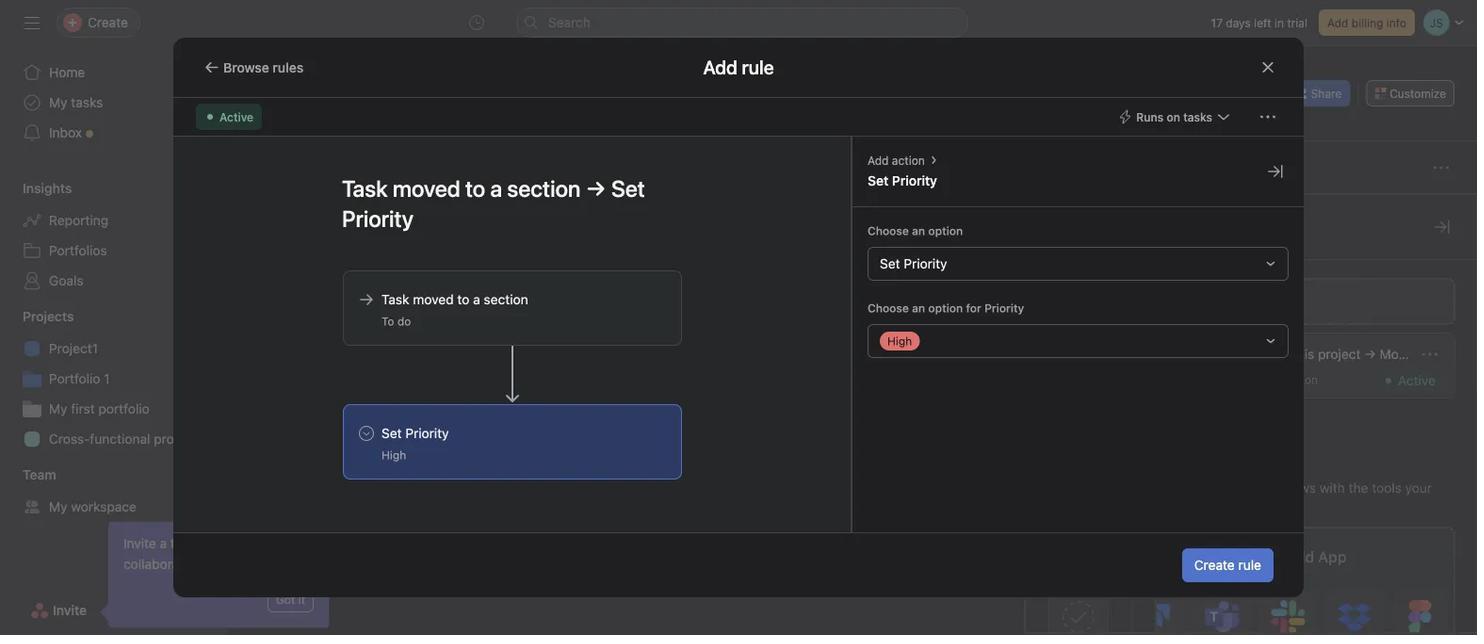 Task type: vqa. For each thing, say whether or not it's contained in the screenshot.
the My tasks
yes



Task type: describe. For each thing, give the bounding box(es) containing it.
plan
[[200, 431, 226, 447]]

a inside invite a teammate to start collaborating in asana got it
[[160, 536, 167, 551]]

doing button
[[280, 517, 321, 551]]

trial
[[1288, 16, 1308, 29]]

draft project brief cell
[[227, 369, 831, 404]]

create rule
[[1195, 557, 1262, 573]]

task moved to a section
[[382, 292, 528, 307]]

asana
[[221, 556, 258, 572]]

close details image
[[1435, 220, 1450, 235]]

Add a name for this rule text field
[[330, 167, 682, 240]]

my tasks link
[[11, 88, 215, 118]]

option for choose an option for priority
[[929, 302, 963, 315]]

invite a teammate to start collaborating in asana got it
[[123, 536, 305, 606]]

it
[[298, 593, 305, 606]]

customize
[[1390, 87, 1447, 100]]

portfolio 1 link
[[11, 364, 215, 394]]

to left "to
[[1222, 373, 1233, 386]]

1 js row from the top
[[227, 369, 1478, 404]]

browse rules
[[223, 59, 304, 75]]

cross-
[[49, 431, 90, 447]]

teams element
[[0, 458, 226, 526]]

workspace
[[71, 499, 137, 515]]

set priority inside dropdown button
[[880, 256, 948, 271]]

insights
[[23, 180, 72, 196]]

inbox
[[49, 125, 82, 140]]

portfolios link
[[11, 236, 215, 266]]

customize button
[[1367, 80, 1455, 106]]

invite button
[[18, 594, 99, 628]]

task
[[1417, 346, 1442, 362]]

header to do tree grid
[[227, 369, 1478, 506]]

share button
[[1288, 80, 1351, 106]]

0 horizontal spatial move
[[1190, 373, 1219, 386]]

an for choose an option
[[912, 224, 926, 237]]

add app button
[[1155, 527, 1456, 635]]

to right 'moved'
[[457, 292, 470, 307]]

uses
[[1189, 501, 1218, 516]]

js button for schedule kickoff meeting 'cell'
[[839, 409, 939, 432]]

17 days left in trial
[[1212, 16, 1308, 29]]

1 vertical spatial project
[[154, 431, 197, 447]]

cell for js button corresponding to the draft project brief cell
[[942, 369, 1056, 404]]

0 vertical spatial js
[[1206, 87, 1219, 100]]

0 vertical spatial set priority
[[868, 173, 938, 188]]

down arrow image
[[506, 346, 519, 402]]

my workspace
[[49, 499, 137, 515]]

browse rules button
[[196, 54, 312, 81]]

your
[[1406, 480, 1433, 496]]

to inside invite a teammate to start collaborating in asana got it
[[235, 536, 247, 551]]

project1 link
[[11, 334, 215, 364]]

active inside button
[[220, 110, 254, 123]]

search button
[[516, 8, 969, 38]]

task for task is added to this project → move task to a c
[[1190, 346, 1218, 362]]

section for move to "to do" section
[[1280, 373, 1319, 386]]

overview link
[[254, 116, 327, 137]]

task… inside 'header to do' tree grid
[[330, 481, 366, 497]]

start
[[251, 536, 279, 551]]

on
[[1167, 110, 1181, 123]]

overview
[[269, 118, 327, 134]]

2 js row from the top
[[227, 403, 1478, 438]]

status
[[1175, 205, 1209, 219]]

priority inside row
[[1063, 205, 1101, 219]]

active button
[[196, 104, 262, 130]]

choose an option for priority
[[868, 302, 1025, 315]]

rule
[[1239, 557, 1262, 573]]

got it button
[[268, 586, 314, 613]]

to
[[382, 315, 394, 328]]

reporting
[[49, 213, 108, 228]]

hide sidebar image
[[25, 15, 40, 30]]

home link
[[11, 57, 215, 88]]

0 vertical spatial project
[[1319, 346, 1361, 362]]

3 cell from the top
[[942, 437, 1056, 472]]

add action button
[[868, 152, 925, 169]]

2 add task… row from the top
[[227, 471, 1478, 506]]

teammate
[[170, 536, 231, 551]]

set priority button
[[868, 247, 1289, 281]]

0 vertical spatial set
[[868, 173, 889, 188]]

choose for choose an option for priority
[[868, 302, 909, 315]]

with
[[1320, 480, 1346, 496]]

for
[[966, 302, 982, 315]]

my for my first portfolio
[[49, 401, 67, 417]]

high inside popup button
[[888, 335, 912, 348]]

1 add task… button from the top
[[303, 290, 366, 311]]

do
[[398, 315, 411, 328]]

priority inside the set priority dropdown button
[[904, 256, 948, 271]]

1 horizontal spatial move
[[1380, 346, 1413, 362]]

add task… for add task… button in 'header to do' tree grid
[[303, 481, 366, 497]]

in inside invite a teammate to start collaborating in asana got it
[[206, 556, 217, 572]]

info
[[1387, 16, 1407, 29]]

17
[[1212, 16, 1223, 29]]

my first portfolio
[[49, 401, 150, 417]]

add app
[[1287, 548, 1347, 566]]

projects button
[[0, 307, 74, 326]]

1 task… from the top
[[330, 292, 366, 308]]

an for choose an option for priority
[[912, 302, 926, 315]]

0 vertical spatial js button
[[1201, 82, 1224, 105]]

add action
[[868, 154, 925, 167]]

portfolio
[[98, 401, 150, 417]]

2 vertical spatial set priority
[[382, 426, 449, 441]]

add billing info button
[[1319, 9, 1416, 36]]

moved
[[413, 292, 454, 307]]

1 add task… row from the top
[[227, 282, 1478, 318]]

projects
[[23, 309, 74, 324]]

close this dialog image
[[1261, 60, 1276, 75]]

days
[[1226, 16, 1251, 29]]

invite for invite
[[53, 603, 87, 618]]

my tasks
[[49, 95, 103, 110]]

add inside button
[[1328, 16, 1349, 29]]

team button
[[0, 466, 56, 484]]

runs on tasks
[[1137, 110, 1213, 123]]

runs
[[1137, 110, 1164, 123]]

choose an option
[[868, 224, 963, 237]]

project1
[[49, 341, 98, 356]]

runs on tasks button
[[1110, 104, 1240, 130]]

projects element
[[0, 300, 226, 458]]

first
[[71, 401, 95, 417]]

tasks inside global element
[[71, 95, 103, 110]]

1 horizontal spatial a
[[473, 292, 480, 307]]

app
[[1319, 548, 1347, 566]]

js button for the draft project brief cell
[[839, 376, 939, 398]]



Task type: locate. For each thing, give the bounding box(es) containing it.
a
[[473, 292, 480, 307], [1462, 346, 1469, 362], [160, 536, 167, 551]]

0 vertical spatial task…
[[330, 292, 366, 308]]

section
[[484, 292, 528, 307], [1280, 373, 1319, 386]]

functional
[[90, 431, 150, 447]]

high button
[[868, 324, 1289, 358]]

0 vertical spatial move
[[1380, 346, 1413, 362]]

0 vertical spatial a
[[473, 292, 480, 307]]

task is added to this project → move task to a c
[[1190, 346, 1478, 362]]

0 vertical spatial active
[[220, 110, 254, 123]]

task up to do
[[382, 292, 409, 307]]

my inside my tasks link
[[49, 95, 67, 110]]

in down teammate
[[206, 556, 217, 572]]

set priority up share timeline with teammates text field
[[382, 426, 449, 441]]

got
[[276, 593, 295, 606]]

0 vertical spatial the
[[1349, 480, 1369, 496]]

my inside my workspace link
[[49, 499, 67, 515]]

an
[[912, 224, 926, 237], [912, 302, 926, 315]]

row
[[227, 194, 1478, 229], [250, 228, 1455, 230], [227, 437, 1478, 472], [227, 558, 1478, 594]]

2 an from the top
[[912, 302, 926, 315]]

1 vertical spatial high
[[382, 449, 406, 462]]

0 vertical spatial my
[[49, 95, 67, 110]]

create rule button
[[1183, 548, 1274, 582]]

0 horizontal spatial in
[[206, 556, 217, 572]]

add task… button
[[303, 290, 366, 311], [303, 479, 366, 499]]

collapse task list for this section image for doing
[[255, 527, 270, 542]]

task… left 'moved'
[[330, 292, 366, 308]]

1 horizontal spatial in
[[1275, 16, 1285, 29]]

active down task
[[1399, 373, 1436, 388]]

0 vertical spatial invite
[[123, 536, 156, 551]]

1 cell from the top
[[942, 369, 1056, 404]]

project
[[1319, 346, 1361, 362], [154, 431, 197, 447]]

priority right for
[[985, 302, 1025, 315]]

1 vertical spatial option
[[929, 302, 963, 315]]

task…
[[330, 292, 366, 308], [330, 481, 366, 497]]

choose down assignee
[[868, 224, 909, 237]]

my first portfolio link
[[11, 394, 215, 424]]

in
[[1275, 16, 1285, 29], [206, 556, 217, 572]]

1 vertical spatial invite
[[53, 603, 87, 618]]

done
[[280, 613, 317, 631]]

high down choose an option for priority at the right
[[888, 335, 912, 348]]

my for my workspace
[[49, 499, 67, 515]]

row containing assignee
[[227, 194, 1478, 229]]

0 horizontal spatial the
[[1221, 501, 1241, 516]]

2 add task… button from the top
[[303, 479, 366, 499]]

1 vertical spatial add task… button
[[303, 479, 366, 499]]

set down add action
[[868, 173, 889, 188]]

high down schedule kickoff meeting text field
[[382, 449, 406, 462]]

0 vertical spatial add task… button
[[303, 290, 366, 311]]

a up collaborating
[[160, 536, 167, 551]]

set priority down choose an option
[[880, 256, 948, 271]]

to right task
[[1446, 346, 1458, 362]]

2 choose from the top
[[868, 302, 909, 315]]

do"
[[1257, 373, 1276, 386]]

share
[[1312, 87, 1342, 100]]

priority up share timeline with teammates text field
[[406, 426, 449, 441]]

action
[[892, 154, 925, 167]]

0 vertical spatial section
[[484, 292, 528, 307]]

my inside my first portfolio link
[[49, 401, 67, 417]]

tasks right on
[[1184, 110, 1213, 123]]

search list box
[[516, 8, 969, 38]]

date
[[975, 205, 999, 219]]

task… down share timeline with teammates text field
[[330, 481, 366, 497]]

due date
[[951, 205, 999, 219]]

option
[[929, 224, 963, 237], [929, 302, 963, 315]]

tasks
[[71, 95, 103, 110], [1184, 110, 1213, 123]]

1 horizontal spatial tasks
[[1184, 110, 1213, 123]]

3 my from the top
[[49, 499, 67, 515]]

to
[[457, 292, 470, 307], [1277, 346, 1289, 362], [1446, 346, 1458, 362], [1222, 373, 1233, 386], [235, 536, 247, 551]]

my up inbox
[[49, 95, 67, 110]]

1 vertical spatial js button
[[839, 376, 939, 398]]

1 vertical spatial collapse task list for this section image
[[255, 614, 270, 630]]

c
[[1472, 346, 1478, 362]]

1 horizontal spatial high
[[888, 335, 912, 348]]

invite a teammate to start collaborating in asana tooltip
[[103, 522, 329, 628]]

Share timeline with teammates text field
[[298, 445, 494, 464]]

js row
[[227, 369, 1478, 404], [227, 403, 1478, 438]]

1 horizontal spatial the
[[1349, 480, 1369, 496]]

collapse task list for this section image left doing "button"
[[255, 527, 270, 542]]

section for task moved to a section
[[484, 292, 528, 307]]

0 vertical spatial collapse task list for this section image
[[255, 527, 270, 542]]

1 vertical spatial an
[[912, 302, 926, 315]]

0 horizontal spatial active
[[220, 110, 254, 123]]

add for add task… button in 'header to do' tree grid
[[303, 481, 327, 497]]

in right left
[[1275, 16, 1285, 29]]

→
[[1365, 346, 1377, 362]]

cell
[[942, 369, 1056, 404], [942, 403, 1056, 438], [942, 437, 1056, 472]]

home
[[49, 65, 85, 80]]

a right 'moved'
[[473, 292, 480, 307]]

to do
[[382, 315, 411, 328]]

move left "to
[[1190, 373, 1219, 386]]

invite inside button
[[53, 603, 87, 618]]

cross-functional project plan
[[49, 431, 226, 447]]

set down choose an option
[[880, 256, 901, 271]]

billing
[[1352, 16, 1384, 29]]

add task… for 2nd add task… button from the bottom of the page
[[303, 292, 366, 308]]

set up share timeline with teammates text field
[[382, 426, 402, 441]]

cell for js button related to schedule kickoff meeting 'cell'
[[942, 403, 1056, 438]]

priority down choose an option
[[904, 256, 948, 271]]

0 vertical spatial task
[[382, 292, 409, 307]]

2 option from the top
[[929, 302, 963, 315]]

1 vertical spatial the
[[1221, 501, 1241, 516]]

1 horizontal spatial invite
[[123, 536, 156, 551]]

global element
[[0, 46, 226, 159]]

collapse task list for this section image left done
[[255, 614, 270, 630]]

None text field
[[306, 63, 562, 97]]

priority down action
[[892, 173, 938, 188]]

0 vertical spatial high
[[888, 335, 912, 348]]

due
[[951, 205, 972, 219]]

js
[[1206, 87, 1219, 100], [843, 380, 857, 393], [843, 414, 857, 427]]

1 horizontal spatial task
[[1190, 346, 1218, 362]]

1 option from the top
[[929, 224, 963, 237]]

a left c at the right bottom
[[1462, 346, 1469, 362]]

add task… inside 'header to do' tree grid
[[303, 481, 366, 497]]

2 vertical spatial js
[[843, 414, 857, 427]]

1 collapse task list for this section image from the top
[[255, 527, 270, 542]]

1 vertical spatial set
[[880, 256, 901, 271]]

is
[[1222, 346, 1232, 362]]

share timeline with teammates cell
[[227, 437, 831, 472]]

project left plan
[[154, 431, 197, 447]]

0 horizontal spatial tasks
[[71, 95, 103, 110]]

list image
[[261, 69, 284, 91]]

2 vertical spatial set
[[382, 426, 402, 441]]

doing
[[280, 525, 321, 543]]

add task… button inside 'header to do' tree grid
[[303, 479, 366, 499]]

collapse task list for this section image
[[255, 527, 270, 542], [255, 614, 270, 630]]

the down integrated
[[1221, 501, 1241, 516]]

set priority down action
[[868, 173, 938, 188]]

tools
[[1372, 480, 1402, 496]]

section right 'moved'
[[484, 292, 528, 307]]

option for choose an option
[[929, 224, 963, 237]]

1 horizontal spatial section
[[1280, 373, 1319, 386]]

js button
[[1201, 82, 1224, 105], [839, 376, 939, 398], [839, 409, 939, 432]]

1 vertical spatial set priority
[[880, 256, 948, 271]]

1 vertical spatial a
[[1462, 346, 1469, 362]]

1 vertical spatial choose
[[868, 302, 909, 315]]

goals
[[49, 273, 83, 288]]

collapse task list for this section image for done
[[255, 614, 270, 630]]

add for 2nd add task… button from the bottom of the page
[[303, 292, 327, 308]]

2 cell from the top
[[942, 403, 1056, 438]]

my down "team"
[[49, 499, 67, 515]]

left
[[1254, 16, 1272, 29]]

2 my from the top
[[49, 401, 67, 417]]

add
[[1328, 16, 1349, 29], [868, 154, 889, 167], [303, 292, 327, 308], [303, 481, 327, 497], [1287, 548, 1315, 566]]

my workspace link
[[11, 492, 215, 522]]

0 vertical spatial option
[[929, 224, 963, 237]]

0 horizontal spatial section
[[484, 292, 528, 307]]

2 vertical spatial my
[[49, 499, 67, 515]]

done button
[[280, 605, 317, 635]]

active
[[220, 110, 254, 123], [1399, 373, 1436, 388]]

active down browse rules button
[[220, 110, 254, 123]]

workflows
[[1255, 480, 1317, 496]]

section down "this" on the bottom of the page
[[1280, 373, 1319, 386]]

cross-functional project plan link
[[11, 424, 226, 454]]

task left is
[[1190, 346, 1218, 362]]

"to
[[1236, 373, 1254, 386]]

2 vertical spatial js button
[[839, 409, 939, 432]]

2 horizontal spatial a
[[1462, 346, 1469, 362]]

assignee
[[839, 205, 887, 219]]

1 vertical spatial section
[[1280, 373, 1319, 386]]

option down due
[[929, 224, 963, 237]]

1 add task… from the top
[[303, 292, 366, 308]]

2 vertical spatial a
[[160, 536, 167, 551]]

this
[[1293, 346, 1315, 362]]

goals link
[[11, 266, 215, 296]]

to up asana
[[235, 536, 247, 551]]

build integrated workflows with the tools your team uses the most.
[[1155, 480, 1433, 516]]

0 horizontal spatial high
[[382, 449, 406, 462]]

2 collapse task list for this section image from the top
[[255, 614, 270, 630]]

0 vertical spatial in
[[1275, 16, 1285, 29]]

1 vertical spatial in
[[206, 556, 217, 572]]

js for the draft project brief cell
[[843, 380, 857, 393]]

high
[[888, 335, 912, 348], [382, 449, 406, 462]]

create
[[1195, 557, 1235, 573]]

add for add action button at right top
[[868, 154, 889, 167]]

move right →
[[1380, 346, 1413, 362]]

2 task… from the top
[[330, 481, 366, 497]]

insights button
[[0, 179, 72, 198]]

my left first
[[49, 401, 67, 417]]

most.
[[1245, 501, 1279, 516]]

1 an from the top
[[912, 224, 926, 237]]

0 horizontal spatial task
[[382, 292, 409, 307]]

choose
[[868, 224, 909, 237], [868, 302, 909, 315]]

set priority
[[868, 173, 938, 188], [880, 256, 948, 271], [382, 426, 449, 441]]

0 horizontal spatial project
[[154, 431, 197, 447]]

search
[[548, 15, 591, 30]]

invite
[[123, 536, 156, 551], [53, 603, 87, 618]]

1 vertical spatial move
[[1190, 373, 1219, 386]]

js for schedule kickoff meeting 'cell'
[[843, 414, 857, 427]]

add task… row
[[227, 282, 1478, 318], [227, 471, 1478, 506]]

to left "this" on the bottom of the page
[[1277, 346, 1289, 362]]

1 vertical spatial add task…
[[303, 481, 366, 497]]

1 vertical spatial js
[[843, 380, 857, 393]]

choose down choose an option
[[868, 302, 909, 315]]

team
[[1155, 501, 1186, 516]]

0 vertical spatial an
[[912, 224, 926, 237]]

2 add task… from the top
[[303, 481, 366, 497]]

0 horizontal spatial a
[[160, 536, 167, 551]]

1 vertical spatial my
[[49, 401, 67, 417]]

priority up the set priority dropdown button
[[1063, 205, 1101, 219]]

tasks down home
[[71, 95, 103, 110]]

move to "to do" section
[[1190, 373, 1319, 386]]

0 vertical spatial add task… row
[[227, 282, 1478, 318]]

1 horizontal spatial project
[[1319, 346, 1361, 362]]

choose for choose an option
[[868, 224, 909, 237]]

team
[[23, 467, 56, 483]]

1 vertical spatial task
[[1190, 346, 1218, 362]]

1 vertical spatial add task… row
[[227, 471, 1478, 506]]

1 vertical spatial active
[[1399, 373, 1436, 388]]

invite inside invite a teammate to start collaborating in asana got it
[[123, 536, 156, 551]]

1 choose from the top
[[868, 224, 909, 237]]

added
[[1235, 346, 1274, 362]]

insights element
[[0, 172, 226, 300]]

1 vertical spatial task…
[[330, 481, 366, 497]]

schedule kickoff meeting cell
[[227, 403, 831, 438]]

set inside dropdown button
[[880, 256, 901, 271]]

0 vertical spatial add task…
[[303, 292, 366, 308]]

0 vertical spatial choose
[[868, 224, 909, 237]]

portfolio 1
[[49, 371, 110, 386]]

portfolios
[[49, 243, 107, 258]]

invite for invite a teammate to start collaborating in asana got it
[[123, 536, 156, 551]]

close side pane image
[[1268, 164, 1284, 179]]

tasks inside 'dropdown button'
[[1184, 110, 1213, 123]]

the right with
[[1349, 480, 1369, 496]]

Schedule kickoff meeting text field
[[298, 411, 461, 430]]

1 my from the top
[[49, 95, 67, 110]]

1 horizontal spatial active
[[1399, 373, 1436, 388]]

project left →
[[1319, 346, 1361, 362]]

add inside 'header to do' tree grid
[[303, 481, 327, 497]]

the
[[1349, 480, 1369, 496], [1221, 501, 1241, 516]]

add inside 'button'
[[1287, 548, 1315, 566]]

portfolio
[[49, 371, 100, 386]]

option left for
[[929, 302, 963, 315]]

0 horizontal spatial invite
[[53, 603, 87, 618]]

my for my tasks
[[49, 95, 67, 110]]

task for task moved to a section
[[382, 292, 409, 307]]



